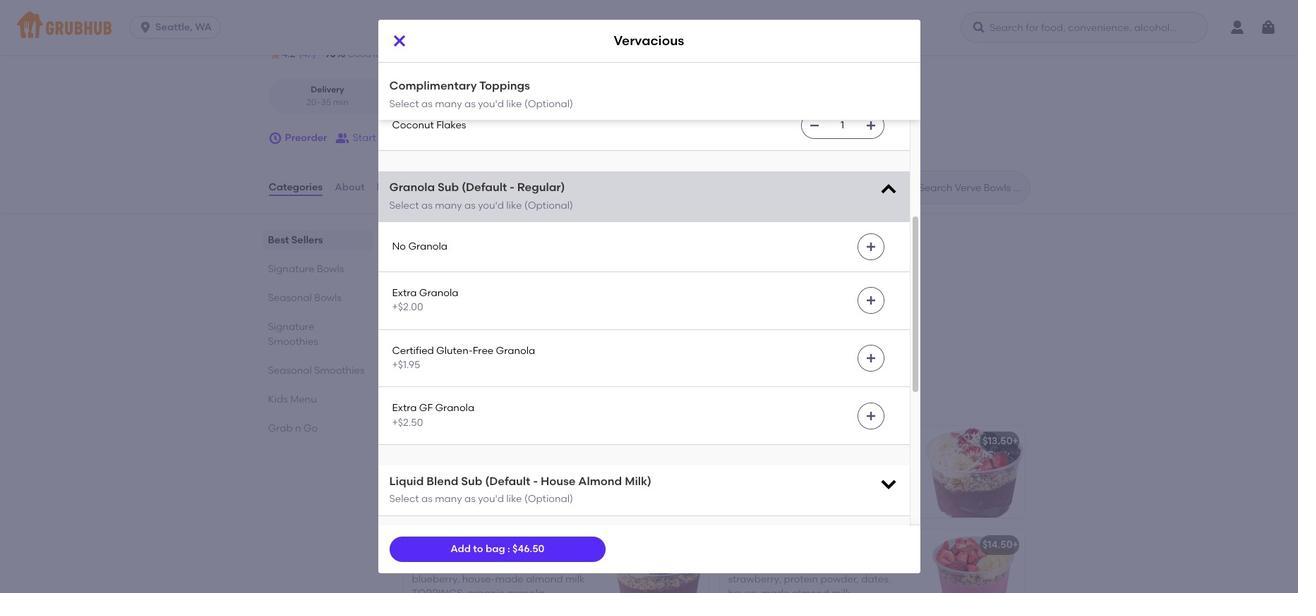 Task type: describe. For each thing, give the bounding box(es) containing it.
bowl
[[758, 436, 781, 448]]

powder,
[[821, 574, 859, 586]]

milk)
[[625, 475, 652, 489]]

base: inside base: dragonfruit, banana, strawberry, protein powder, dates, house-made almond mi
[[728, 560, 756, 572]]

0 vertical spatial crushed
[[509, 349, 548, 361]]

2 $13.50 + from the left
[[983, 436, 1019, 448]]

toppings: inside the 'base: açai sorbet  toppings: organic granola, banana, strawberry, blueberry, honey, sweetened coconut'
[[815, 456, 868, 468]]

blend
[[427, 475, 459, 489]]

0 vertical spatial signature bowls
[[268, 263, 344, 275]]

as down pickup
[[465, 98, 476, 110]]

seasonal smoothies
[[268, 365, 365, 377]]

svg image inside preorder button
[[268, 131, 282, 146]]

banana, left free
[[411, 349, 451, 361]]

gluten-
[[436, 345, 473, 357]]

input item quantity number field for coconut flakes
[[827, 113, 858, 139]]

start
[[353, 132, 376, 144]]

almond
[[579, 475, 622, 489]]

1 vertical spatial butter,
[[449, 473, 481, 485]]

many inside granola sub (default - regular) select as many as you'd like (optional)
[[435, 200, 462, 212]]

2 input item quantity number field from the top
[[827, 63, 858, 88]]

grubhub
[[481, 251, 524, 263]]

base: up blend
[[412, 459, 440, 471]]

+$2.00
[[392, 302, 423, 314]]

toppings: inside base: açai, banana, strawberry, blueberry, house-made almond milk toppings: organic granol
[[412, 588, 465, 594]]

certified gluten-free granola +$1.95
[[392, 345, 535, 371]]

granola inside certified gluten-free granola +$1.95
[[496, 345, 535, 357]]

toppings: down extra granola +$2.00
[[432, 335, 486, 347]]

•
[[441, 97, 445, 107]]

pickup 0.5 mi • 10–20 min
[[413, 85, 488, 107]]

input item quantity number field for honey drizzle
[[827, 13, 858, 38]]

almond inside base: dragonfruit, banana, strawberry, protein powder, dates, house-made almond mi
[[792, 588, 829, 594]]

sub inside liquid blend sub (default - house almond milk) select as many as you'd like (optional)
[[461, 475, 483, 489]]

2 vertical spatial signature
[[401, 394, 473, 411]]

0.5
[[413, 97, 426, 107]]

star icon image
[[268, 47, 282, 62]]

option group containing delivery 20–35 min
[[268, 79, 510, 114]]

flakes
[[437, 119, 466, 131]]

$14.50 +
[[983, 540, 1019, 552]]

blueberry, inside base: açai, banana, strawberry, blueberry, house-made almond milk toppings: organic granol
[[412, 574, 460, 586]]

group
[[379, 132, 407, 144]]

2 vertical spatial bowls
[[477, 394, 521, 411]]

coconut
[[783, 499, 823, 511]]

verve
[[728, 436, 756, 448]]

Search Verve Bowls - Capitol Hill search field
[[918, 182, 1026, 195]]

like inside liquid blend sub (default - house almond milk) select as many as you'd like (optional)
[[506, 494, 522, 506]]

2 vertical spatial vervacious
[[412, 439, 465, 451]]

granola sub (default - regular) select as many as you'd like (optional)
[[389, 181, 573, 212]]

beast mode image
[[919, 531, 1025, 594]]

suite
[[380, 27, 404, 39]]

(206)
[[601, 27, 625, 39]]

strawberry, inside base: dragonfruit, banana, strawberry, protein powder, dates, house-made almond mi
[[728, 574, 782, 586]]

sub inside granola sub (default - regular) select as many as you'd like (optional)
[[438, 181, 459, 194]]

(206) 422-1319
[[601, 27, 666, 39]]

main navigation navigation
[[0, 0, 1299, 55]]

2 vertical spatial granola,
[[529, 487, 569, 499]]

free
[[473, 345, 494, 357]]

yum
[[440, 540, 461, 552]]

as down blend
[[422, 494, 433, 506]]

0 vertical spatial bowls
[[317, 263, 344, 275]]

extra granola +$2.00
[[392, 287, 459, 314]]

toppings
[[479, 79, 530, 93]]

certified
[[392, 345, 434, 357]]

start group order
[[353, 132, 435, 144]]

1 vertical spatial vervacious image
[[603, 427, 709, 519]]

(optional) inside complimentary toppings select as many as you'd like (optional)
[[525, 98, 573, 110]]

granola inside extra granola +$2.00
[[419, 287, 459, 299]]

like inside complimentary toppings select as many as you'd like (optional)
[[506, 98, 522, 110]]

$46.50
[[513, 544, 545, 556]]

1 vertical spatial signature bowls
[[401, 394, 521, 411]]

:
[[508, 544, 510, 556]]

courtyard
[[541, 27, 590, 39]]

street
[[348, 27, 377, 39]]

motorworks
[[483, 27, 539, 39]]

search icon image
[[896, 179, 913, 196]]

reviews button
[[376, 162, 417, 213]]

pine
[[325, 27, 346, 39]]

0 vertical spatial vervacious image
[[604, 274, 710, 366]]

organic inside base: açai, banana, strawberry, blueberry, house-made almond milk toppings: organic granol
[[468, 588, 505, 594]]

house- inside base: açai, banana, strawberry, blueberry, house-made almond milk toppings: organic granol
[[462, 574, 495, 586]]

1 vertical spatial milk
[[412, 487, 432, 499]]

n
[[295, 423, 301, 435]]

no granola
[[392, 241, 448, 253]]

of
[[449, 27, 459, 39]]

extra for extra granola +$2.00
[[392, 287, 417, 299]]

1 $13.50 + from the left
[[667, 436, 703, 448]]

as up best sellers most ordered on grubhub
[[465, 200, 476, 212]]

honey drizzle
[[392, 19, 456, 31]]

715
[[286, 27, 300, 39]]

+$2.50
[[392, 417, 423, 429]]

strawberry, right certified
[[454, 349, 507, 361]]

blueberry, up house
[[511, 459, 559, 471]]

kids
[[268, 394, 288, 406]]

most
[[401, 251, 424, 263]]

berry
[[412, 540, 438, 552]]

made inside base: dragonfruit, banana, strawberry, protein powder, dates, house-made almond mi
[[761, 588, 790, 594]]

house- inside base: dragonfruit, banana, strawberry, protein powder, dates, house-made almond mi
[[728, 588, 761, 594]]

granola right the no
[[408, 241, 448, 253]]

bag
[[486, 544, 505, 556]]

about button
[[334, 162, 365, 213]]

422-
[[627, 27, 648, 39]]

seasonal for seasonal bowls
[[268, 292, 312, 304]]

svg image inside seattle, wa button
[[138, 20, 153, 35]]

dragonfruit,
[[758, 560, 815, 572]]

strawberry, inside the 'base: açai sorbet  toppings: organic granola, banana, strawberry, blueberry, honey, sweetened coconut'
[[728, 485, 782, 497]]

1319
[[648, 27, 666, 39]]

base: açai, banana, strawberry, blueberry, house-made almond milk toppings: organic granol
[[412, 560, 585, 594]]

- inside granola sub (default - regular) select as many as you'd like (optional)
[[510, 181, 515, 194]]

coconut flakes
[[392, 119, 466, 131]]

banana, up liquid blend sub (default - house almond milk) select as many as you'd like (optional)
[[468, 459, 509, 471]]

regular)
[[517, 181, 565, 194]]

açai
[[758, 456, 780, 468]]

you'd inside liquid blend sub (default - house almond milk) select as many as you'd like (optional)
[[478, 494, 504, 506]]

you'd inside complimentary toppings select as many as you'd like (optional)
[[478, 98, 504, 110]]

+ for verve bowl image
[[1013, 436, 1019, 448]]

1 $13.50 from the left
[[667, 436, 697, 448]]

10–20
[[448, 97, 471, 107]]

coconut
[[392, 119, 434, 131]]

protein
[[784, 574, 818, 586]]

toppings: up yum on the bottom of page
[[434, 487, 487, 499]]

like inside granola sub (default - regular) select as many as you'd like (optional)
[[506, 200, 522, 212]]

to
[[473, 544, 483, 556]]

reviews
[[377, 181, 416, 193]]

on
[[467, 251, 479, 263]]

complimentary toppings select as many as you'd like (optional)
[[389, 79, 573, 110]]

wa
[[195, 21, 212, 33]]

best sellers most ordered on grubhub
[[401, 231, 524, 263]]

base: for verve bowl image
[[728, 456, 756, 468]]

signature inside signature smoothies
[[268, 321, 314, 333]]

seasonal for seasonal smoothies
[[268, 365, 312, 377]]

0 vertical spatial vervacious
[[614, 33, 685, 49]]

start group order button
[[336, 126, 435, 151]]

1 vertical spatial vervacious
[[411, 286, 464, 298]]

food
[[373, 49, 392, 59]]

berry yum image
[[603, 531, 709, 594]]

min inside pickup 0.5 mi • 10–20 min
[[473, 97, 488, 107]]

strawberry, up 'to'
[[455, 502, 508, 514]]

base: for the top vervacious image
[[411, 306, 438, 318]]

add to bag : $46.50
[[451, 544, 545, 556]]

add
[[451, 544, 471, 556]]

middle
[[415, 27, 447, 39]]

select inside granola sub (default - regular) select as many as you'd like (optional)
[[389, 200, 419, 212]]

good
[[348, 49, 371, 59]]

house- up free
[[481, 321, 515, 333]]

base: dragonfruit, banana, strawberry, protein powder, dates, house-made almond mi
[[728, 560, 891, 594]]

no
[[392, 241, 406, 253]]



Task type: locate. For each thing, give the bounding box(es) containing it.
min down delivery
[[333, 97, 349, 107]]

1 drizzle from the top
[[425, 19, 456, 31]]

seasonal up kids menu on the bottom left of page
[[268, 365, 312, 377]]

almonds down certified
[[411, 364, 452, 376]]

3 input item quantity number field from the top
[[827, 113, 858, 139]]

blueberry, up coconut
[[784, 485, 832, 497]]

granola right free
[[496, 345, 535, 357]]

0 vertical spatial smoothies
[[268, 336, 318, 348]]

svg image
[[809, 20, 820, 31], [865, 20, 877, 31], [391, 32, 408, 49], [865, 242, 877, 253], [865, 295, 877, 307], [865, 411, 877, 422]]

signature down best sellers
[[268, 263, 314, 275]]

granola up 'seller'
[[435, 403, 475, 415]]

0 vertical spatial (default
[[462, 181, 507, 194]]

extra up +$2.50
[[392, 403, 417, 415]]

sellers inside best sellers most ordered on grubhub
[[437, 231, 486, 249]]

2 like from the top
[[506, 200, 522, 212]]

house- down 'to'
[[462, 574, 495, 586]]

1 vertical spatial drizzle
[[426, 69, 456, 81]]

granola, down sorbet
[[768, 470, 808, 482]]

many up best sellers most ordered on grubhub
[[435, 200, 462, 212]]

as left •
[[422, 98, 433, 110]]

1 extra from the top
[[392, 287, 417, 299]]

best seller
[[421, 422, 464, 432]]

2 $13.50 from the left
[[983, 436, 1013, 448]]

2 you'd from the top
[[478, 200, 504, 212]]

mi
[[428, 97, 439, 107]]

extra
[[392, 287, 417, 299], [392, 403, 417, 415]]

grab
[[268, 423, 293, 435]]

(optional)
[[525, 98, 573, 110], [525, 200, 573, 212], [525, 494, 573, 506]]

2 select from the top
[[389, 200, 419, 212]]

1 horizontal spatial min
[[473, 97, 488, 107]]

1 vertical spatial granola,
[[768, 470, 808, 482]]

strawberry, up sweetened
[[728, 485, 782, 497]]

2 seasonal from the top
[[268, 365, 312, 377]]

1 like from the top
[[506, 98, 522, 110]]

you'd inside granola sub (default - regular) select as many as you'd like (optional)
[[478, 200, 504, 212]]

açai, for berry yum image
[[442, 560, 466, 572]]

1 vertical spatial extra
[[392, 403, 417, 415]]

min inside delivery 20–35 min
[[333, 97, 349, 107]]

0 vertical spatial select
[[389, 98, 419, 110]]

go
[[304, 423, 318, 435]]

1 vertical spatial (optional)
[[525, 200, 573, 212]]

1 vertical spatial açai,
[[442, 459, 466, 471]]

1 vertical spatial (default
[[485, 475, 531, 489]]

crushed down house
[[511, 502, 550, 514]]

2 min from the left
[[473, 97, 488, 107]]

1 horizontal spatial sub
[[461, 475, 483, 489]]

organic inside the 'base: açai sorbet  toppings: organic granola, banana, strawberry, blueberry, honey, sweetened coconut'
[[728, 470, 765, 482]]

1 you'd from the top
[[478, 98, 504, 110]]

select down reviews
[[389, 200, 419, 212]]

honey,
[[834, 485, 866, 497]]

+
[[697, 436, 703, 448], [1013, 436, 1019, 448], [1013, 540, 1019, 552]]

strawberry,
[[454, 349, 507, 361], [728, 485, 782, 497], [455, 502, 508, 514], [511, 560, 565, 572], [728, 574, 782, 586]]

signature bowls up 'seller'
[[401, 394, 521, 411]]

smoothies up seasonal smoothies
[[268, 336, 318, 348]]

butter, up gluten- at the bottom
[[448, 321, 479, 333]]

dates,
[[862, 574, 891, 586]]

made
[[515, 321, 543, 333], [516, 473, 544, 485], [495, 574, 524, 586], [761, 588, 790, 594]]

0 vertical spatial granola,
[[527, 335, 567, 347]]

1 vertical spatial sub
[[461, 475, 483, 489]]

banana, up the honey,
[[810, 470, 851, 482]]

79
[[403, 48, 414, 60]]

sellers down the categories button
[[291, 234, 323, 246]]

1 vertical spatial input item quantity number field
[[827, 63, 858, 88]]

açai, for the top vervacious image
[[440, 306, 464, 318]]

grab n go
[[268, 423, 318, 435]]

banana, down blend
[[412, 502, 453, 514]]

extra for extra gf granola +$2.50
[[392, 403, 417, 415]]

blueberry, down grubhub
[[510, 306, 558, 318]]

2 vertical spatial milk
[[566, 574, 585, 586]]

granola, right free
[[527, 335, 567, 347]]

3 select from the top
[[389, 494, 419, 506]]

bowls up the seasonal bowls
[[317, 263, 344, 275]]

option group
[[268, 79, 510, 114]]

signature down the seasonal bowls
[[268, 321, 314, 333]]

1 vertical spatial like
[[506, 200, 522, 212]]

verve bowl image
[[919, 427, 1025, 519]]

almonds up berry yum at bottom left
[[412, 516, 454, 528]]

0 vertical spatial peanut
[[411, 321, 445, 333]]

1 vertical spatial signature
[[268, 321, 314, 333]]

people icon image
[[336, 131, 350, 146]]

many down pickup
[[435, 98, 462, 110]]

0 vertical spatial (optional)
[[525, 98, 573, 110]]

0 horizontal spatial -
[[510, 181, 515, 194]]

select inside complimentary toppings select as many as you'd like (optional)
[[389, 98, 419, 110]]

0 vertical spatial signature
[[268, 263, 314, 275]]

base:
[[411, 306, 438, 318], [728, 456, 756, 468], [412, 459, 440, 471], [412, 560, 440, 572], [728, 560, 756, 572]]

select up coconut
[[389, 98, 419, 110]]

açai,
[[440, 306, 464, 318], [442, 459, 466, 471], [442, 560, 466, 572]]

0 horizontal spatial $13.50 +
[[667, 436, 703, 448]]

(default left regular)
[[462, 181, 507, 194]]

granola up the +$2.00
[[419, 287, 459, 299]]

base: left dragonfruit,
[[728, 560, 756, 572]]

butter, down 'seller'
[[449, 473, 481, 485]]

3 you'd from the top
[[478, 494, 504, 506]]

house- right blend
[[483, 473, 516, 485]]

1 vertical spatial -
[[533, 475, 538, 489]]

peanut down best seller in the bottom of the page
[[412, 473, 447, 485]]

best up most
[[401, 231, 433, 249]]

0 horizontal spatial sub
[[438, 181, 459, 194]]

2 drizzle from the top
[[426, 69, 456, 81]]

as right reviews button
[[422, 200, 433, 212]]

- left regular)
[[510, 181, 515, 194]]

best for best sellers
[[268, 234, 289, 246]]

east
[[303, 27, 323, 39]]

honey
[[392, 19, 423, 31]]

best down the categories button
[[268, 234, 289, 246]]

as
[[422, 98, 433, 110], [465, 98, 476, 110], [422, 200, 433, 212], [465, 200, 476, 212], [422, 494, 433, 506], [465, 494, 476, 506]]

seasonal up signature smoothies
[[268, 292, 312, 304]]

base: down verve
[[728, 456, 756, 468]]

banana, down 'bag'
[[468, 560, 509, 572]]

organic down açai
[[728, 470, 765, 482]]

0 vertical spatial açai,
[[440, 306, 464, 318]]

+ for the beast mode image
[[1013, 540, 1019, 552]]

1 vertical spatial base: açai, banana, blueberry, peanut butter, house-made almond milk  toppings: organic granola, banana, strawberry, crushed almonds
[[412, 459, 584, 528]]

(optional) inside granola sub (default - regular) select as many as you'd like (optional)
[[525, 200, 573, 212]]

Input item quantity number field
[[827, 13, 858, 38], [827, 63, 858, 88], [827, 113, 858, 139]]

- left house
[[533, 475, 538, 489]]

(default
[[462, 181, 507, 194], [485, 475, 531, 489]]

(default inside liquid blend sub (default - house almond milk) select as many as you'd like (optional)
[[485, 475, 531, 489]]

2 (optional) from the top
[[525, 200, 573, 212]]

you'd up 'bag'
[[478, 494, 504, 506]]

0 horizontal spatial sellers
[[291, 234, 323, 246]]

verve bowl
[[728, 436, 781, 448]]

like up :
[[506, 494, 522, 506]]

0 vertical spatial sub
[[438, 181, 459, 194]]

preorder
[[285, 132, 327, 144]]

(optional) down toppings
[[525, 98, 573, 110]]

base: açai sorbet  toppings: organic granola, banana, strawberry, blueberry, honey, sweetened coconut
[[728, 456, 868, 511]]

1 (optional) from the top
[[525, 98, 573, 110]]

agave drizzle
[[392, 69, 456, 81]]

you'd down toppings
[[478, 98, 504, 110]]

crushed right free
[[509, 349, 548, 361]]

many
[[435, 98, 462, 110], [435, 200, 462, 212], [435, 494, 462, 506]]

sellers up 'on'
[[437, 231, 486, 249]]

butter,
[[448, 321, 479, 333], [449, 473, 481, 485]]

you'd up best sellers most ordered on grubhub
[[478, 200, 504, 212]]

base: up certified
[[411, 306, 438, 318]]

strawberry, down $46.50
[[511, 560, 565, 572]]

3 like from the top
[[506, 494, 522, 506]]

gf
[[419, 403, 433, 415]]

0 vertical spatial almonds
[[411, 364, 452, 376]]

granola inside granola sub (default - regular) select as many as you'd like (optional)
[[389, 181, 435, 194]]

1 horizontal spatial $13.50
[[983, 436, 1013, 448]]

base: inside base: açai, banana, strawberry, blueberry, house-made almond milk toppings: organic granol
[[412, 560, 440, 572]]

extra inside extra granola +$2.00
[[392, 287, 417, 299]]

1 vertical spatial many
[[435, 200, 462, 212]]

1 vertical spatial peanut
[[412, 473, 447, 485]]

banana, inside base: açai, banana, strawberry, blueberry, house-made almond milk toppings: organic granol
[[468, 560, 509, 572]]

about
[[335, 181, 365, 193]]

0 vertical spatial seasonal
[[268, 292, 312, 304]]

2 vertical spatial many
[[435, 494, 462, 506]]

toppings: down berry yum at bottom left
[[412, 588, 465, 594]]

0 vertical spatial base: açai, banana, blueberry, peanut butter, house-made almond milk  toppings: organic granola, banana, strawberry, crushed almonds
[[411, 306, 582, 376]]

liquid
[[389, 475, 424, 489]]

0 vertical spatial like
[[506, 98, 522, 110]]

0 vertical spatial extra
[[392, 287, 417, 299]]

2 vertical spatial (optional)
[[525, 494, 573, 506]]

extra up the +$2.00
[[392, 287, 417, 299]]

2 many from the top
[[435, 200, 462, 212]]

smoothies for seasonal
[[314, 365, 365, 377]]

ordered
[[426, 251, 464, 263]]

715 east pine street suite k middle of pike motorworks courtyard button
[[285, 26, 591, 42]]

1 many from the top
[[435, 98, 462, 110]]

agave
[[392, 69, 423, 81]]

base: for berry yum image
[[412, 560, 440, 572]]

açai, inside base: açai, banana, strawberry, blueberry, house-made almond milk toppings: organic granol
[[442, 560, 466, 572]]

0 vertical spatial -
[[510, 181, 515, 194]]

seattle, wa button
[[129, 16, 227, 39]]

(optional) inside liquid blend sub (default - house almond milk) select as many as you'd like (optional)
[[525, 494, 573, 506]]

$13.50
[[667, 436, 697, 448], [983, 436, 1013, 448]]

categories
[[269, 181, 323, 193]]

house- down dragonfruit,
[[728, 588, 761, 594]]

0 vertical spatial drizzle
[[425, 19, 456, 31]]

kids menu
[[268, 394, 317, 406]]

seller
[[441, 422, 464, 432]]

(47)
[[299, 48, 316, 60]]

1 select from the top
[[389, 98, 419, 110]]

banana, inside base: dragonfruit, banana, strawberry, protein powder, dates, house-made almond mi
[[817, 560, 858, 572]]

granola, inside the 'base: açai sorbet  toppings: organic granola, banana, strawberry, blueberry, honey, sweetened coconut'
[[768, 470, 808, 482]]

+$1.95
[[392, 359, 420, 371]]

2 vertical spatial açai,
[[442, 560, 466, 572]]

seattle, wa
[[155, 21, 212, 33]]

banana, up powder,
[[817, 560, 858, 572]]

strawberry, inside base: açai, banana, strawberry, blueberry, house-made almond milk toppings: organic granol
[[511, 560, 565, 572]]

smoothies up menu
[[314, 365, 365, 377]]

1 horizontal spatial signature bowls
[[401, 394, 521, 411]]

organic left house
[[489, 487, 526, 499]]

(206) 422-1319 button
[[601, 27, 666, 41]]

1 vertical spatial almonds
[[412, 516, 454, 528]]

drizzle for agave drizzle
[[426, 69, 456, 81]]

like down toppings
[[506, 98, 522, 110]]

many inside liquid blend sub (default - house almond milk) select as many as you'd like (optional)
[[435, 494, 462, 506]]

toppings:
[[432, 335, 486, 347], [815, 456, 868, 468], [434, 487, 487, 499], [412, 588, 465, 594]]

best for best seller
[[421, 422, 439, 432]]

1 horizontal spatial sellers
[[437, 231, 486, 249]]

0 horizontal spatial $13.50
[[667, 436, 697, 448]]

açai, up blend
[[442, 459, 466, 471]]

svg image
[[1260, 19, 1277, 36], [138, 20, 153, 35], [972, 20, 987, 35], [809, 120, 820, 132], [865, 120, 877, 132], [268, 131, 282, 146], [879, 180, 899, 200], [865, 353, 877, 364], [879, 474, 899, 494]]

1 vertical spatial select
[[389, 200, 419, 212]]

1 seasonal from the top
[[268, 292, 312, 304]]

bowls up signature smoothies
[[314, 292, 342, 304]]

almond
[[545, 321, 582, 333], [547, 473, 584, 485], [526, 574, 563, 586], [792, 588, 829, 594]]

0 vertical spatial you'd
[[478, 98, 504, 110]]

bowls down free
[[477, 394, 521, 411]]

2 vertical spatial input item quantity number field
[[827, 113, 858, 139]]

signature bowls up the seasonal bowls
[[268, 263, 344, 275]]

- inside liquid blend sub (default - house almond milk) select as many as you'd like (optional)
[[533, 475, 538, 489]]

organic
[[488, 335, 525, 347], [728, 470, 765, 482], [489, 487, 526, 499], [468, 588, 505, 594]]

delivery
[[311, 85, 344, 95]]

banana, inside the 'base: açai sorbet  toppings: organic granola, banana, strawberry, blueberry, honey, sweetened coconut'
[[810, 470, 851, 482]]

blueberry, down berry yum at bottom left
[[412, 574, 460, 586]]

granola, left almond at the left bottom of page
[[529, 487, 569, 499]]

granola
[[389, 181, 435, 194], [408, 241, 448, 253], [419, 287, 459, 299], [496, 345, 535, 357], [435, 403, 475, 415]]

drizzle for honey drizzle
[[425, 19, 456, 31]]

granola inside extra gf granola +$2.50
[[435, 403, 475, 415]]

almond inside base: açai, banana, strawberry, blueberry, house-made almond milk toppings: organic granol
[[526, 574, 563, 586]]

extra inside extra gf granola +$2.50
[[392, 403, 417, 415]]

banana, up free
[[467, 306, 507, 318]]

smoothies
[[268, 336, 318, 348], [314, 365, 365, 377]]

complimentary
[[389, 79, 477, 93]]

açai, down add
[[442, 560, 466, 572]]

base: açai, banana, blueberry, peanut butter, house-made almond milk  toppings: organic granola, banana, strawberry, crushed almonds
[[411, 306, 582, 376], [412, 459, 584, 528]]

1 vertical spatial seasonal
[[268, 365, 312, 377]]

açai, up gluten- at the bottom
[[440, 306, 464, 318]]

many inside complimentary toppings select as many as you'd like (optional)
[[435, 98, 462, 110]]

vervacious
[[614, 33, 685, 49], [411, 286, 464, 298], [412, 439, 465, 451]]

signature
[[268, 263, 314, 275], [268, 321, 314, 333], [401, 394, 473, 411]]

best sellers
[[268, 234, 323, 246]]

(optional) down house
[[525, 494, 573, 506]]

milk
[[411, 335, 430, 347], [412, 487, 432, 499], [566, 574, 585, 586]]

categories button
[[268, 162, 324, 213]]

toppings: up the honey,
[[815, 456, 868, 468]]

sellers for best sellers most ordered on grubhub
[[437, 231, 486, 249]]

2 vertical spatial like
[[506, 494, 522, 506]]

0 vertical spatial input item quantity number field
[[827, 13, 858, 38]]

(default inside granola sub (default - regular) select as many as you'd like (optional)
[[462, 181, 507, 194]]

0 horizontal spatial min
[[333, 97, 349, 107]]

like down regular)
[[506, 200, 522, 212]]

strawberry, down dragonfruit,
[[728, 574, 782, 586]]

1 vertical spatial crushed
[[511, 502, 550, 514]]

1 input item quantity number field from the top
[[827, 13, 858, 38]]

(optional) down regular)
[[525, 200, 573, 212]]

milk inside base: açai, banana, strawberry, blueberry, house-made almond milk toppings: organic granol
[[566, 574, 585, 586]]

peanut down extra granola +$2.00
[[411, 321, 445, 333]]

2 vertical spatial you'd
[[478, 494, 504, 506]]

sellers for best sellers
[[291, 234, 323, 246]]

best for best sellers most ordered on grubhub
[[401, 231, 433, 249]]

0 vertical spatial milk
[[411, 335, 430, 347]]

sub right reviews button
[[438, 181, 459, 194]]

sorbet
[[782, 456, 813, 468]]

sub right blend
[[461, 475, 483, 489]]

blueberry, inside the 'base: açai sorbet  toppings: organic granola, banana, strawberry, blueberry, honey, sweetened coconut'
[[784, 485, 832, 497]]

1 vertical spatial you'd
[[478, 200, 504, 212]]

vervacious image
[[604, 274, 710, 366], [603, 427, 709, 519]]

house-
[[481, 321, 515, 333], [483, 473, 516, 485], [462, 574, 495, 586], [728, 588, 761, 594]]

select inside liquid blend sub (default - house almond milk) select as many as you'd like (optional)
[[389, 494, 419, 506]]

as up 'to'
[[465, 494, 476, 506]]

1 vertical spatial smoothies
[[314, 365, 365, 377]]

pike
[[461, 27, 481, 39]]

organic down 'to'
[[468, 588, 505, 594]]

3 (optional) from the top
[[525, 494, 573, 506]]

0 horizontal spatial signature bowls
[[268, 263, 344, 275]]

best down gf
[[421, 422, 439, 432]]

715 east pine street suite k middle of pike motorworks courtyard
[[286, 27, 590, 39]]

$14.50
[[983, 540, 1013, 552]]

1 horizontal spatial -
[[533, 475, 538, 489]]

good food
[[348, 49, 392, 59]]

like
[[506, 98, 522, 110], [506, 200, 522, 212], [506, 494, 522, 506]]

(default left house
[[485, 475, 531, 489]]

min right 10–20
[[473, 97, 488, 107]]

base: down berry
[[412, 560, 440, 572]]

1 horizontal spatial $13.50 +
[[983, 436, 1019, 448]]

smoothies for signature
[[268, 336, 318, 348]]

granola down order
[[389, 181, 435, 194]]

3 many from the top
[[435, 494, 462, 506]]

1 vertical spatial bowls
[[314, 292, 342, 304]]

select down the liquid
[[389, 494, 419, 506]]

2 vertical spatial select
[[389, 494, 419, 506]]

many down blend
[[435, 494, 462, 506]]

preorder button
[[268, 126, 327, 151]]

base: inside the 'base: açai sorbet  toppings: organic granola, banana, strawberry, blueberry, honey, sweetened coconut'
[[728, 456, 756, 468]]

best inside best sellers most ordered on grubhub
[[401, 231, 433, 249]]

select
[[389, 98, 419, 110], [389, 200, 419, 212], [389, 494, 419, 506]]

1 min from the left
[[333, 97, 349, 107]]

made inside base: açai, banana, strawberry, blueberry, house-made almond milk toppings: organic granol
[[495, 574, 524, 586]]

organic right gluten- at the bottom
[[488, 335, 525, 347]]

0 vertical spatial butter,
[[448, 321, 479, 333]]

house
[[541, 475, 576, 489]]

0 vertical spatial many
[[435, 98, 462, 110]]

2 extra from the top
[[392, 403, 417, 415]]

signature up best seller in the bottom of the page
[[401, 394, 473, 411]]

seattle,
[[155, 21, 193, 33]]



Task type: vqa. For each thing, say whether or not it's contained in the screenshot.
From
no



